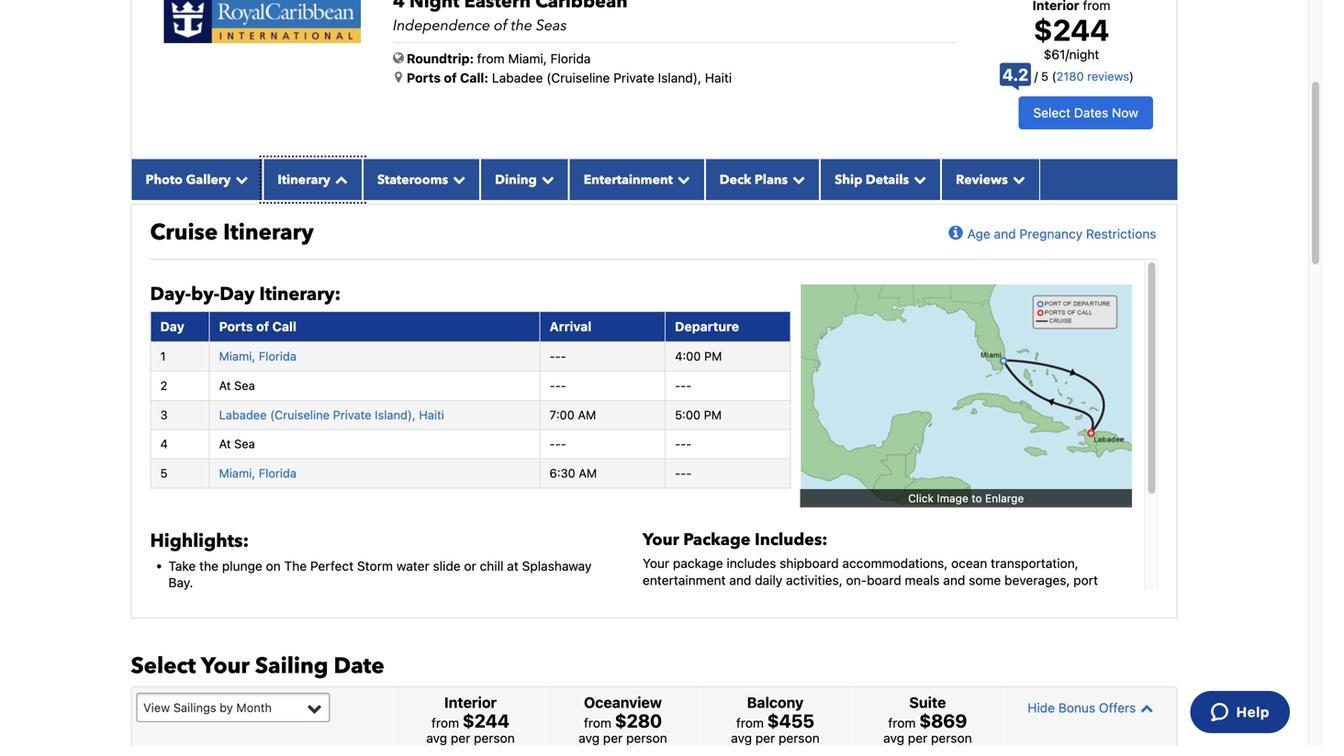 Task type: locate. For each thing, give the bounding box(es) containing it.
perfect
[[310, 559, 354, 574]]

0 vertical spatial miami, florida link
[[219, 349, 297, 363]]

1 miami, florida link from the top
[[219, 349, 297, 363]]

chevron down image for reviews
[[1008, 173, 1026, 186]]

from down oceanview
[[584, 716, 612, 731]]

pm right 5:00
[[704, 408, 722, 422]]

pm for 5:00 pm
[[704, 408, 722, 422]]

select for select          dates now
[[1034, 105, 1071, 120]]

or left chill
[[464, 559, 476, 574]]

4 avg from the left
[[884, 731, 905, 746]]

1 vertical spatial 5
[[160, 467, 168, 480]]

restrictions
[[1086, 226, 1157, 241]]

reviews button
[[941, 159, 1040, 200]]

1 per from the left
[[451, 731, 471, 746]]

labadee
[[492, 70, 543, 85], [219, 408, 267, 422]]

ship
[[835, 171, 863, 189]]

1 vertical spatial miami, florida
[[219, 467, 297, 480]]

0 vertical spatial miami, florida
[[219, 349, 297, 363]]

1 vertical spatial your
[[643, 556, 670, 571]]

3 per from the left
[[756, 731, 775, 746]]

2 person from the left
[[626, 731, 667, 746]]

balcony
[[747, 694, 804, 712]]

ports of call
[[219, 319, 297, 334]]

person inside oceanview from $280 avg per person
[[626, 731, 667, 746]]

your up the entertainment
[[643, 556, 670, 571]]

0 vertical spatial your
[[643, 529, 679, 551]]

of down roundtrip:
[[444, 70, 457, 85]]

from up call: on the left
[[477, 51, 505, 66]]

1 at from the top
[[219, 379, 231, 393]]

of for call
[[256, 319, 269, 334]]

of up "roundtrip: from miami, florida"
[[494, 16, 508, 36]]

at sea down ports of call
[[219, 379, 255, 393]]

1 horizontal spatial select
[[1034, 105, 1071, 120]]

per for $244
[[451, 731, 471, 746]]

1 vertical spatial at sea
[[219, 437, 255, 451]]

0 vertical spatial the
[[511, 16, 533, 36]]

and up more.
[[729, 573, 752, 588]]

4:00 pm
[[675, 349, 722, 363]]

/ left (
[[1035, 69, 1038, 83]]

itinerary:
[[259, 282, 341, 307]]

the down highlights:
[[199, 559, 219, 574]]

call
[[272, 319, 297, 334]]

water
[[397, 559, 430, 574]]

entertainment button
[[569, 159, 705, 200]]

per down suite
[[908, 731, 928, 746]]

1 horizontal spatial day
[[220, 282, 255, 307]]

0 horizontal spatial the
[[199, 559, 219, 574]]

florida for 1
[[259, 349, 297, 363]]

5:00 pm
[[675, 408, 722, 422]]

1 horizontal spatial or
[[706, 606, 718, 622]]

0 horizontal spatial $244
[[463, 710, 510, 732]]

gratuities,
[[643, 606, 702, 622]]

roundtrip:
[[407, 51, 474, 66]]

1 vertical spatial of
[[444, 70, 457, 85]]

1 horizontal spatial of
[[444, 70, 457, 85]]

government
[[847, 606, 919, 622]]

chevron down image up cruise itinerary
[[231, 173, 248, 186]]

labadee (cruiseline private island), haiti link
[[219, 408, 444, 422]]

taxes
[[977, 606, 1009, 622]]

florida down call
[[259, 349, 297, 363]]

person down oceanview
[[626, 731, 667, 746]]

island),
[[658, 70, 702, 85], [375, 408, 416, 422]]

the left seas
[[511, 16, 533, 36]]

fees
[[923, 606, 948, 622]]

1 horizontal spatial ports
[[407, 70, 441, 85]]

0 horizontal spatial 5
[[160, 467, 168, 480]]

the inside highlights: take the plunge on the perfect storm water slide or chill at splashaway bay.
[[199, 559, 219, 574]]

select up the "view"
[[131, 651, 196, 682]]

avg for $244
[[426, 731, 447, 746]]

labadee (cruiseline private island), haiti
[[219, 408, 444, 422]]

1 vertical spatial not
[[1034, 606, 1054, 622]]

at for 2
[[219, 379, 231, 393]]

0 horizontal spatial labadee
[[219, 408, 267, 422]]

not
[[801, 590, 820, 605], [1034, 606, 1054, 622]]

ports down day-by-day itinerary:
[[219, 319, 253, 334]]

not up beverages.
[[801, 590, 820, 605]]

/ up 4.2 / 5 ( 2180 reviews )
[[1066, 47, 1070, 62]]

transportation,
[[991, 556, 1079, 571]]

per inside oceanview from $280 avg per person
[[603, 731, 623, 746]]

chevron down image inside dining dropdown button
[[537, 173, 554, 186]]

0 vertical spatial not
[[801, 590, 820, 605]]

-
[[550, 349, 555, 363], [555, 349, 561, 363], [561, 349, 566, 363], [550, 379, 555, 393], [555, 379, 561, 393], [561, 379, 566, 393], [675, 379, 681, 393], [681, 379, 686, 393], [686, 379, 692, 393], [550, 437, 555, 451], [555, 437, 561, 451], [561, 437, 566, 451], [675, 437, 681, 451], [681, 437, 686, 451], [686, 437, 692, 451], [675, 467, 681, 480], [681, 467, 686, 480], [686, 467, 692, 480]]

2 avg from the left
[[579, 731, 600, 746]]

0 horizontal spatial or
[[464, 559, 476, 574]]

independence
[[393, 16, 490, 36]]

pm right 4:00
[[704, 349, 722, 363]]

cruise itinerary
[[150, 217, 314, 248]]

hide bonus offers
[[1028, 701, 1136, 716]]

details
[[866, 171, 909, 189]]

(cruiseline down seas
[[547, 70, 610, 85]]

at for 4
[[219, 437, 231, 451]]

4 per from the left
[[908, 731, 928, 746]]

2 miami, florida link from the top
[[219, 467, 297, 480]]

per inside interior from $244 avg per person
[[451, 731, 471, 746]]

pm for 4:00 pm
[[704, 349, 722, 363]]

avg inside the 'suite from $869 avg per person'
[[884, 731, 905, 746]]

chevron down image left deck
[[673, 173, 690, 186]]

person inside the 'suite from $869 avg per person'
[[931, 731, 972, 746]]

am for 7:00 am
[[578, 408, 596, 422]]

0 vertical spatial /
[[1066, 47, 1070, 62]]

---
[[550, 349, 566, 363], [550, 379, 566, 393], [675, 379, 692, 393], [550, 437, 566, 451], [675, 437, 692, 451], [675, 467, 692, 480]]

0 vertical spatial labadee
[[492, 70, 543, 85]]

miami, florida down ports of call
[[219, 349, 297, 363]]

avg down oceanview
[[579, 731, 600, 746]]

miami, florida link up highlights:
[[219, 467, 297, 480]]

$244 main content
[[122, 0, 1187, 747]]

1 vertical spatial florida
[[259, 349, 297, 363]]

chevron down image left dining
[[448, 173, 466, 186]]

ports right map marker image
[[407, 70, 441, 85]]

not right are
[[1034, 606, 1054, 622]]

am right 6:30
[[579, 467, 597, 480]]

4.2
[[1003, 65, 1029, 85]]

avg down the interior
[[426, 731, 447, 746]]

avg left $869
[[884, 731, 905, 746]]

1 vertical spatial am
[[579, 467, 597, 480]]

5 chevron down image from the left
[[909, 173, 927, 186]]

select
[[1034, 105, 1071, 120], [131, 651, 196, 682]]

1 chevron down image from the left
[[231, 173, 248, 186]]

0 vertical spatial day
[[220, 282, 255, 307]]

of left call
[[256, 319, 269, 334]]

avg for $455
[[731, 731, 752, 746]]

1 horizontal spatial private
[[614, 70, 655, 85]]

1 miami, florida from the top
[[219, 349, 297, 363]]

labadee down "roundtrip: from miami, florida"
[[492, 70, 543, 85]]

chevron down image inside staterooms dropdown button
[[448, 173, 466, 186]]

from inside balcony from $455 avg per person
[[736, 716, 764, 731]]

1 vertical spatial haiti
[[419, 408, 444, 422]]

2 miami, florida from the top
[[219, 467, 297, 480]]

1
[[160, 349, 166, 363]]

florida for 5
[[259, 467, 297, 480]]

and down the entertainment
[[694, 590, 716, 605]]

0 vertical spatial am
[[578, 408, 596, 422]]

0 horizontal spatial haiti
[[419, 408, 444, 422]]

2 vertical spatial miami,
[[219, 467, 256, 480]]

per down balcony
[[756, 731, 775, 746]]

1 vertical spatial or
[[706, 606, 718, 622]]

expenses,
[[1032, 590, 1092, 605]]

date
[[334, 651, 385, 682]]

chevron down image inside reviews dropdown button
[[1008, 173, 1026, 186]]

roundtrip: from miami, florida
[[407, 51, 591, 66]]

2 vertical spatial florida
[[259, 467, 297, 480]]

0 horizontal spatial ports
[[219, 319, 253, 334]]

miami, for 1
[[219, 349, 256, 363]]

royal caribbean image
[[164, 0, 361, 43]]

select your sailing date
[[131, 651, 385, 682]]

sea down ports of call
[[234, 379, 255, 393]]

person for $869
[[931, 731, 972, 746]]

0 vertical spatial 5
[[1042, 69, 1049, 83]]

/ inside 4.2 / 5 ( 2180 reviews )
[[1035, 69, 1038, 83]]

1 vertical spatial ports
[[219, 319, 253, 334]]

1 vertical spatial the
[[199, 559, 219, 574]]

$61
[[1044, 47, 1066, 62]]

5 left (
[[1042, 69, 1049, 83]]

per down the interior
[[451, 731, 471, 746]]

1 horizontal spatial 5
[[1042, 69, 1049, 83]]

1 sea from the top
[[234, 379, 255, 393]]

1 vertical spatial day
[[160, 319, 184, 334]]

sea
[[234, 379, 255, 393], [234, 437, 255, 451]]

2 per from the left
[[603, 731, 623, 746]]

select down (
[[1034, 105, 1071, 120]]

day-by-day itinerary:
[[150, 282, 341, 307]]

1 vertical spatial miami,
[[219, 349, 256, 363]]

or left "alcoholic"
[[706, 606, 718, 622]]

ports for ports of call
[[219, 319, 253, 334]]

at sea for 2
[[219, 379, 255, 393]]

include
[[823, 590, 866, 605]]

per for $280
[[603, 731, 623, 746]]

per inside the 'suite from $869 avg per person'
[[908, 731, 928, 746]]

at
[[219, 379, 231, 393], [219, 437, 231, 451]]

0 vertical spatial sea
[[234, 379, 255, 393]]

labadee right 3
[[219, 408, 267, 422]]

0 vertical spatial of
[[494, 16, 508, 36]]

from for $280
[[584, 716, 612, 731]]

cruise
[[150, 217, 218, 248]]

interior from $244 avg per person
[[426, 694, 515, 746]]

0 horizontal spatial (cruiseline
[[270, 408, 330, 422]]

1 vertical spatial pm
[[704, 408, 722, 422]]

4 person from the left
[[931, 731, 972, 746]]

includes
[[727, 556, 776, 571]]

day up ports of call
[[220, 282, 255, 307]]

1 vertical spatial itinerary
[[223, 217, 314, 248]]

board
[[867, 573, 902, 588]]

person down suite
[[931, 731, 972, 746]]

chevron down image inside photo gallery dropdown button
[[231, 173, 248, 186]]

0 vertical spatial island),
[[658, 70, 702, 85]]

person down balcony
[[779, 731, 820, 746]]

am right 7:00
[[578, 408, 596, 422]]

2 vertical spatial of
[[256, 319, 269, 334]]

at sea right 4
[[219, 437, 255, 451]]

avg inside interior from $244 avg per person
[[426, 731, 447, 746]]

2 at from the top
[[219, 437, 231, 451]]

sea right 4
[[234, 437, 255, 451]]

am
[[578, 408, 596, 422], [579, 467, 597, 480]]

miami, up highlights:
[[219, 467, 256, 480]]

3
[[160, 408, 168, 422]]

1 person from the left
[[474, 731, 515, 746]]

from down suite
[[889, 716, 916, 731]]

arrival
[[550, 319, 592, 334]]

avg inside balcony from $455 avg per person
[[731, 731, 752, 746]]

it
[[757, 590, 765, 605]]

florida down labadee (cruiseline private island), haiti link
[[259, 467, 297, 480]]

from inside interior from $244 avg per person
[[432, 716, 459, 731]]

5
[[1042, 69, 1049, 83], [160, 467, 168, 480]]

0 horizontal spatial of
[[256, 319, 269, 334]]

chevron down image up age and pregnancy restrictions link in the top of the page
[[1008, 173, 1026, 186]]

night
[[1070, 47, 1100, 62]]

from for $869
[[889, 716, 916, 731]]

2 sea from the top
[[234, 437, 255, 451]]

3 person from the left
[[779, 731, 820, 746]]

from down balcony
[[736, 716, 764, 731]]

age and pregnancy restrictions
[[968, 226, 1157, 241]]

5 down 4
[[160, 467, 168, 480]]

)
[[1130, 69, 1134, 83]]

chevron down image left the entertainment
[[537, 173, 554, 186]]

miami, florida link down ports of call
[[219, 349, 297, 363]]

1 vertical spatial select
[[131, 651, 196, 682]]

itinerary up day-by-day itinerary:
[[223, 217, 314, 248]]

at
[[507, 559, 519, 574]]

3 chevron down image from the left
[[537, 173, 554, 186]]

4 chevron down image from the left
[[673, 173, 690, 186]]

2 horizontal spatial of
[[494, 16, 508, 36]]

chevron down image left reviews
[[909, 173, 927, 186]]

5:00
[[675, 408, 701, 422]]

globe image
[[393, 51, 404, 64]]

2 chevron down image from the left
[[448, 173, 466, 186]]

miami, florida up highlights:
[[219, 467, 297, 480]]

1 horizontal spatial (cruiseline
[[547, 70, 610, 85]]

0 vertical spatial at
[[219, 379, 231, 393]]

(cruiseline down call
[[270, 408, 330, 422]]

0 horizontal spatial not
[[801, 590, 820, 605]]

haiti
[[705, 70, 732, 85], [419, 408, 444, 422]]

your up by
[[201, 651, 250, 682]]

highlights: take the plunge on the perfect storm water slide or chill at splashaway bay.
[[150, 529, 592, 590]]

your up "package" at the bottom of page
[[643, 529, 679, 551]]

1 vertical spatial $244
[[463, 710, 510, 732]]

person down the interior
[[474, 731, 515, 746]]

day up 1
[[160, 319, 184, 334]]

take
[[169, 559, 196, 574]]

1 vertical spatial at
[[219, 437, 231, 451]]

at right 4
[[219, 437, 231, 451]]

1 avg from the left
[[426, 731, 447, 746]]

1 vertical spatial sea
[[234, 437, 255, 451]]

1 vertical spatial (cruiseline
[[270, 408, 330, 422]]

florida up ports of call: labadee (cruiseline private island), haiti
[[551, 51, 591, 66]]

0 vertical spatial select
[[1034, 105, 1071, 120]]

month
[[236, 701, 272, 715]]

0 vertical spatial itinerary
[[278, 171, 330, 189]]

1 vertical spatial private
[[333, 408, 372, 422]]

avg inside oceanview from $280 avg per person
[[579, 731, 600, 746]]

(cruiseline
[[547, 70, 610, 85], [270, 408, 330, 422]]

chevron down image inside ship details dropdown button
[[909, 173, 927, 186]]

independence of the seas
[[393, 16, 567, 36]]

avg
[[426, 731, 447, 746], [579, 731, 600, 746], [731, 731, 752, 746], [884, 731, 905, 746]]

select for select your sailing date
[[131, 651, 196, 682]]

0 vertical spatial or
[[464, 559, 476, 574]]

1 horizontal spatial /
[[1066, 47, 1070, 62]]

from for miami,
[[477, 51, 505, 66]]

from inside the 'suite from $869 avg per person'
[[889, 716, 916, 731]]

per inside balcony from $455 avg per person
[[756, 731, 775, 746]]

pregnancy
[[1020, 226, 1083, 241]]

person inside balcony from $455 avg per person
[[779, 731, 820, 746]]

chevron down image for staterooms
[[448, 173, 466, 186]]

0 vertical spatial haiti
[[705, 70, 732, 85]]

miami, down ports of call
[[219, 349, 256, 363]]

1 vertical spatial island),
[[375, 408, 416, 422]]

on
[[266, 559, 281, 574]]

1 vertical spatial miami, florida link
[[219, 467, 297, 480]]

3 avg from the left
[[731, 731, 752, 746]]

1 vertical spatial /
[[1035, 69, 1038, 83]]

chevron down image
[[788, 173, 806, 186]]

0 vertical spatial pm
[[704, 349, 722, 363]]

shipboard
[[780, 556, 839, 571]]

from inside oceanview from $280 avg per person
[[584, 716, 612, 731]]

0 vertical spatial at sea
[[219, 379, 255, 393]]

2 at sea from the top
[[219, 437, 255, 451]]

deck plans
[[720, 171, 788, 189]]

from down the interior
[[432, 716, 459, 731]]

person inside interior from $244 avg per person
[[474, 731, 515, 746]]

7:00 am
[[550, 408, 596, 422]]

excursions,
[[907, 590, 974, 605]]

per down oceanview
[[603, 731, 623, 746]]

0 vertical spatial ports
[[407, 70, 441, 85]]

1 horizontal spatial the
[[511, 16, 533, 36]]

at right 2
[[219, 379, 231, 393]]

1 horizontal spatial haiti
[[705, 70, 732, 85]]

avg down balcony
[[731, 731, 752, 746]]

chevron down image inside the entertainment dropdown button
[[673, 173, 690, 186]]

1 at sea from the top
[[219, 379, 255, 393]]

6 chevron down image from the left
[[1008, 173, 1026, 186]]

chevron down image
[[231, 173, 248, 186], [448, 173, 466, 186], [537, 173, 554, 186], [673, 173, 690, 186], [909, 173, 927, 186], [1008, 173, 1026, 186]]

1 horizontal spatial $244
[[1034, 13, 1110, 48]]

2180 reviews link
[[1057, 69, 1130, 83]]

itinerary inside dropdown button
[[278, 171, 330, 189]]

miami, down seas
[[508, 51, 547, 66]]

0 horizontal spatial select
[[131, 651, 196, 682]]

call:
[[460, 70, 489, 85]]

$455
[[768, 710, 815, 732]]

0 horizontal spatial /
[[1035, 69, 1038, 83]]

itinerary up cruise itinerary
[[278, 171, 330, 189]]

person for $455
[[779, 731, 820, 746]]

balcony from $455 avg per person
[[731, 694, 820, 746]]

per for $455
[[756, 731, 775, 746]]



Task type: describe. For each thing, give the bounding box(es) containing it.
dining
[[495, 171, 537, 189]]

and right fees
[[952, 606, 974, 622]]

plunge
[[222, 559, 262, 574]]

reviews
[[1088, 69, 1130, 83]]

avg for $869
[[884, 731, 905, 746]]

alcoholic
[[721, 606, 774, 622]]

0 vertical spatial miami,
[[508, 51, 547, 66]]

select          dates now
[[1034, 105, 1139, 120]]

ports of call: labadee (cruiseline private island), haiti
[[407, 70, 732, 85]]

$244 inside interior from $244 avg per person
[[463, 710, 510, 732]]

0 vertical spatial (cruiseline
[[547, 70, 610, 85]]

oceanview from $280 avg per person
[[579, 694, 667, 746]]

staterooms button
[[363, 159, 480, 200]]

ship details
[[835, 171, 909, 189]]

4:00
[[675, 349, 701, 363]]

chevron down image for ship details
[[909, 173, 927, 186]]

interior
[[444, 694, 497, 712]]

charges
[[643, 590, 690, 605]]

package
[[673, 556, 723, 571]]

at sea for 4
[[219, 437, 255, 451]]

ship details button
[[820, 159, 941, 200]]

itinerary button
[[263, 159, 363, 200]]

0 vertical spatial private
[[614, 70, 655, 85]]

are
[[1012, 606, 1031, 622]]

splashaway
[[522, 559, 592, 574]]

package
[[684, 529, 751, 551]]

1 horizontal spatial island),
[[658, 70, 702, 85]]

suite
[[910, 694, 946, 712]]

from for $455
[[736, 716, 764, 731]]

departure
[[675, 319, 739, 334]]

gallery
[[186, 171, 231, 189]]

of for the
[[494, 16, 508, 36]]

miami, florida for 5
[[219, 467, 297, 480]]

miami, for 5
[[219, 467, 256, 480]]

2180
[[1057, 69, 1084, 83]]

day-
[[150, 282, 191, 307]]

0 vertical spatial $244
[[1034, 13, 1110, 48]]

chevron up image
[[330, 173, 348, 186]]

6:30 am
[[550, 467, 597, 480]]

or inside your package includes: your package includes shipboard accommodations, ocean transportation, entertainment and daily activities, on-board meals and some beverages, port charges and more. it does not include shore excursions, personal expenses, gratuities, or alcoholic beverages. government fees and taxes are not included.
[[706, 606, 718, 622]]

by
[[220, 701, 233, 715]]

0 horizontal spatial day
[[160, 319, 184, 334]]

info circle image
[[943, 224, 968, 243]]

the for independence
[[511, 16, 533, 36]]

miami, florida for 1
[[219, 349, 297, 363]]

age and pregnancy restrictions link
[[943, 224, 1157, 243]]

view sailings by month link
[[136, 693, 330, 723]]

avg for $280
[[579, 731, 600, 746]]

chevron up image
[[1136, 702, 1154, 715]]

offers
[[1099, 701, 1136, 716]]

chevron down image for photo gallery
[[231, 173, 248, 186]]

seas
[[536, 16, 567, 36]]

view
[[143, 701, 170, 715]]

deck
[[720, 171, 752, 189]]

deck plans button
[[705, 159, 820, 200]]

meals
[[905, 573, 940, 588]]

5 inside 4.2 / 5 ( 2180 reviews )
[[1042, 69, 1049, 83]]

1 horizontal spatial labadee
[[492, 70, 543, 85]]

bay.
[[169, 575, 193, 590]]

1 horizontal spatial not
[[1034, 606, 1054, 622]]

0 horizontal spatial island),
[[375, 408, 416, 422]]

suite from $869 avg per person
[[884, 694, 972, 746]]

your package includes: your package includes shipboard accommodations, ocean transportation, entertainment and daily activities, on-board meals and some beverages, port charges and more. it does not include shore excursions, personal expenses, gratuities, or alcoholic beverages. government fees and taxes are not included.
[[643, 529, 1112, 622]]

cruise itinerary map image
[[801, 285, 1132, 506]]

photo gallery
[[146, 171, 231, 189]]

or inside highlights: take the plunge on the perfect storm water slide or chill at splashaway bay.
[[464, 559, 476, 574]]

and up excursions,
[[943, 573, 966, 588]]

shore
[[870, 590, 903, 605]]

does
[[768, 590, 797, 605]]

(
[[1052, 69, 1057, 83]]

age
[[968, 226, 991, 241]]

0 horizontal spatial private
[[333, 408, 372, 422]]

person for $280
[[626, 731, 667, 746]]

sailings
[[173, 701, 216, 715]]

dates
[[1074, 105, 1109, 120]]

port
[[1074, 573, 1098, 588]]

hide bonus offers link
[[1009, 692, 1172, 724]]

am for 6:30 am
[[579, 467, 597, 480]]

storm
[[357, 559, 393, 574]]

daily
[[755, 573, 783, 588]]

the
[[284, 559, 307, 574]]

included.
[[1057, 606, 1112, 622]]

miami, florida link for 1
[[219, 349, 297, 363]]

2 vertical spatial your
[[201, 651, 250, 682]]

sailing
[[255, 651, 328, 682]]

and right age
[[994, 226, 1016, 241]]

view sailings by month
[[143, 701, 272, 715]]

chevron down image for dining
[[537, 173, 554, 186]]

entertainment
[[643, 573, 726, 588]]

hide
[[1028, 701, 1055, 716]]

ocean
[[952, 556, 988, 571]]

6:30
[[550, 467, 576, 480]]

sea for 4
[[234, 437, 255, 451]]

7:00
[[550, 408, 575, 422]]

1 vertical spatial labadee
[[219, 408, 267, 422]]

now
[[1112, 105, 1139, 120]]

chevron down image for entertainment
[[673, 173, 690, 186]]

miami, florida link for 5
[[219, 467, 297, 480]]

includes:
[[755, 529, 828, 551]]

staterooms
[[377, 171, 448, 189]]

photo
[[146, 171, 183, 189]]

slide
[[433, 559, 461, 574]]

highlights:
[[150, 529, 249, 554]]

personal
[[977, 590, 1028, 605]]

map marker image
[[395, 71, 402, 84]]

of for call:
[[444, 70, 457, 85]]

from for $244
[[432, 716, 459, 731]]

sea for 2
[[234, 379, 255, 393]]

/ inside $244 $61 / night
[[1066, 47, 1070, 62]]

person for $244
[[474, 731, 515, 746]]

reviews
[[956, 171, 1008, 189]]

some
[[969, 573, 1001, 588]]

the for highlights:
[[199, 559, 219, 574]]

chill
[[480, 559, 504, 574]]

ports for ports of call: labadee (cruiseline private island), haiti
[[407, 70, 441, 85]]

0 vertical spatial florida
[[551, 51, 591, 66]]

4.2 / 5 ( 2180 reviews )
[[1003, 65, 1134, 85]]

per for $869
[[908, 731, 928, 746]]



Task type: vqa. For each thing, say whether or not it's contained in the screenshot.
AT SEA
yes



